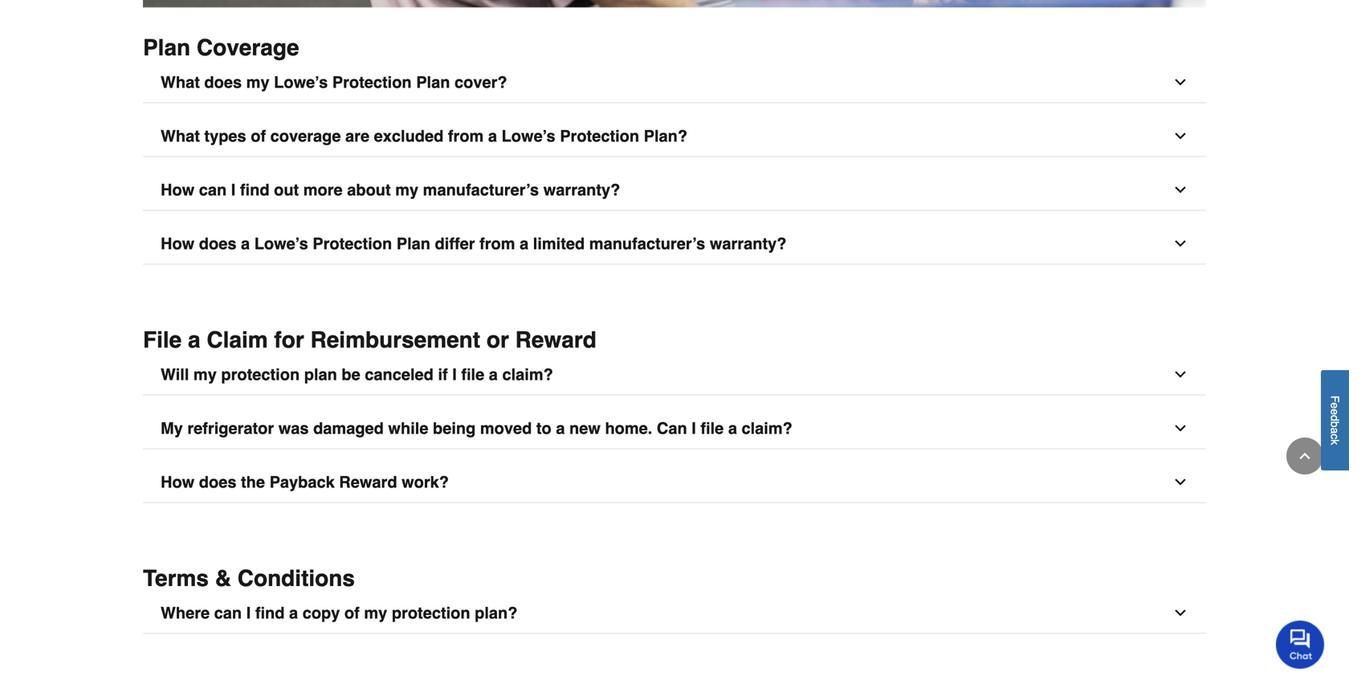 Task type: describe. For each thing, give the bounding box(es) containing it.
or
[[487, 327, 509, 353]]

the
[[241, 473, 265, 492]]

can for where
[[214, 604, 242, 623]]

plan for a
[[397, 235, 431, 253]]

protection inside button
[[392, 604, 471, 623]]

can for how
[[199, 181, 227, 199]]

about
[[347, 181, 391, 199]]

damaged
[[313, 419, 384, 438]]

more
[[304, 181, 343, 199]]

plan for my
[[416, 73, 450, 92]]

was
[[279, 419, 309, 438]]

chevron down image for warranty?
[[1173, 182, 1189, 198]]

excluded
[[374, 127, 444, 145]]

my inside button
[[395, 181, 419, 199]]

a inside what types of coverage are excluded from a lowe's protection plan? 'button'
[[488, 127, 497, 145]]

can
[[657, 419, 688, 438]]

will my protection plan be canceled if i file a claim?
[[161, 366, 553, 384]]

home.
[[605, 419, 653, 438]]

d
[[1329, 415, 1342, 422]]

file inside "button"
[[461, 366, 485, 384]]

warranty? inside how can i find out more about my manufacturer's warranty? button
[[544, 181, 621, 199]]

warranty? inside how does a lowe's protection plan differ from a limited manufacturer's warranty? button
[[710, 235, 787, 253]]

does for a
[[199, 235, 237, 253]]

chevron down image for claim?
[[1173, 367, 1189, 383]]

my inside button
[[364, 604, 388, 623]]

for
[[274, 327, 304, 353]]

&
[[215, 566, 231, 592]]

while
[[388, 419, 429, 438]]

refrigerator
[[187, 419, 274, 438]]

a inside will my protection plan be canceled if i file a claim? "button"
[[489, 366, 498, 384]]

from inside how does a lowe's protection plan differ from a limited manufacturer's warranty? button
[[480, 235, 515, 253]]

chevron down image for plan?
[[1173, 605, 1189, 621]]

does for the
[[199, 473, 237, 492]]

b
[[1329, 422, 1342, 428]]

2 how from the top
[[161, 235, 195, 253]]

where
[[161, 604, 210, 623]]

i down terms & conditions on the bottom
[[246, 604, 251, 623]]

my inside 'button'
[[246, 73, 270, 92]]

plan?
[[475, 604, 518, 623]]

2 e from the top
[[1329, 409, 1342, 415]]

claim? inside button
[[742, 419, 793, 438]]

coverage
[[197, 35, 299, 61]]

claim
[[207, 327, 268, 353]]

manufacturer's inside button
[[423, 181, 539, 199]]

what types of coverage are excluded from a lowe's protection plan?
[[161, 127, 688, 145]]

how for plan
[[161, 181, 195, 199]]

i inside "button"
[[453, 366, 457, 384]]

a inside where can i find a copy of my protection plan? button
[[289, 604, 298, 623]]

a inside f e e d b a c k button
[[1329, 428, 1342, 434]]

of inside button
[[345, 604, 360, 623]]

will my protection plan be canceled if i file a claim? button
[[143, 355, 1207, 396]]

my inside "button"
[[194, 366, 217, 384]]

of inside 'button'
[[251, 127, 266, 145]]

1 e from the top
[[1329, 403, 1342, 409]]

reward inside button
[[339, 473, 397, 492]]

manufacturer's inside button
[[590, 235, 706, 253]]

0 vertical spatial reward
[[516, 327, 597, 353]]

does for my
[[204, 73, 242, 92]]

work?
[[402, 473, 449, 492]]

0 vertical spatial plan
[[143, 35, 191, 61]]

how does a lowe's protection plan differ from a limited manufacturer's warranty?
[[161, 235, 787, 253]]

copy
[[303, 604, 340, 623]]

chevron down image for manufacturer's
[[1173, 236, 1189, 252]]

what does my lowe's protection plan cover? button
[[143, 62, 1207, 103]]

will
[[161, 366, 189, 384]]



Task type: locate. For each thing, give the bounding box(es) containing it.
plan inside 'button'
[[416, 73, 450, 92]]

0 vertical spatial warranty?
[[544, 181, 621, 199]]

manufacturer's down how can i find out more about my manufacturer's warranty? button
[[590, 235, 706, 253]]

plan
[[143, 35, 191, 61], [416, 73, 450, 92], [397, 235, 431, 253]]

what types of coverage are excluded from a lowe's protection plan? button
[[143, 116, 1207, 157]]

0 horizontal spatial of
[[251, 127, 266, 145]]

my right about
[[395, 181, 419, 199]]

being
[[433, 419, 476, 438]]

file right if
[[461, 366, 485, 384]]

0 horizontal spatial warranty?
[[544, 181, 621, 199]]

find down terms & conditions on the bottom
[[255, 604, 285, 623]]

lowe's down the out
[[254, 235, 308, 253]]

0 vertical spatial claim?
[[503, 366, 553, 384]]

manufacturer's
[[423, 181, 539, 199], [590, 235, 706, 253]]

1 horizontal spatial file
[[701, 419, 724, 438]]

1 vertical spatial can
[[214, 604, 242, 623]]

my refrigerator was damaged while being moved to a new home. can i file a claim?
[[161, 419, 793, 438]]

terms & conditions
[[143, 566, 355, 592]]

what
[[161, 73, 200, 92], [161, 127, 200, 145]]

0 vertical spatial can
[[199, 181, 227, 199]]

i right if
[[453, 366, 457, 384]]

coverage
[[271, 127, 341, 145]]

where can i find a copy of my protection plan?
[[161, 604, 518, 623]]

a customer talking with two lowe's associates in red vests in a lowe's store. image
[[143, 0, 1207, 8]]

find
[[240, 181, 270, 199], [255, 604, 285, 623]]

out
[[274, 181, 299, 199]]

1 vertical spatial from
[[480, 235, 515, 253]]

protection up are
[[332, 73, 412, 92]]

chevron down image inside what types of coverage are excluded from a lowe's protection plan? 'button'
[[1173, 128, 1189, 144]]

limited
[[533, 235, 585, 253]]

1 vertical spatial manufacturer's
[[590, 235, 706, 253]]

file right can
[[701, 419, 724, 438]]

0 horizontal spatial file
[[461, 366, 485, 384]]

1 vertical spatial file
[[701, 419, 724, 438]]

chevron up image
[[1298, 448, 1314, 464]]

can down &
[[214, 604, 242, 623]]

1 horizontal spatial reward
[[516, 327, 597, 353]]

does inside 'button'
[[204, 73, 242, 92]]

of right types
[[251, 127, 266, 145]]

payback
[[270, 473, 335, 492]]

1 vertical spatial warranty?
[[710, 235, 787, 253]]

how does a lowe's protection plan differ from a limited manufacturer's warranty? button
[[143, 224, 1207, 265]]

lowe's down cover?
[[502, 127, 556, 145]]

what for what does my lowe's protection plan cover?
[[161, 73, 200, 92]]

1 horizontal spatial claim?
[[742, 419, 793, 438]]

chevron down image inside where can i find a copy of my protection plan? button
[[1173, 605, 1189, 621]]

2 vertical spatial does
[[199, 473, 237, 492]]

1 vertical spatial of
[[345, 604, 360, 623]]

what left types
[[161, 127, 200, 145]]

can
[[199, 181, 227, 199], [214, 604, 242, 623]]

lowe's inside button
[[254, 235, 308, 253]]

1 vertical spatial lowe's
[[502, 127, 556, 145]]

1 chevron down image from the top
[[1173, 182, 1189, 198]]

chevron down image inside will my protection plan be canceled if i file a claim? "button"
[[1173, 367, 1189, 383]]

protection for differ
[[313, 235, 392, 253]]

1 horizontal spatial manufacturer's
[[590, 235, 706, 253]]

does
[[204, 73, 242, 92], [199, 235, 237, 253], [199, 473, 237, 492]]

2 chevron down image from the top
[[1173, 421, 1189, 437]]

0 vertical spatial how
[[161, 181, 195, 199]]

from
[[448, 127, 484, 145], [480, 235, 515, 253]]

2 vertical spatial lowe's
[[254, 235, 308, 253]]

0 horizontal spatial reward
[[339, 473, 397, 492]]

0 vertical spatial file
[[461, 366, 485, 384]]

what does my lowe's protection plan cover?
[[161, 73, 507, 92]]

conditions
[[238, 566, 355, 592]]

0 vertical spatial manufacturer's
[[423, 181, 539, 199]]

of
[[251, 127, 266, 145], [345, 604, 360, 623]]

plan coverage
[[143, 35, 299, 61]]

0 horizontal spatial protection
[[221, 366, 300, 384]]

1 chevron down image from the top
[[1173, 74, 1189, 90]]

chevron down image for new
[[1173, 421, 1189, 437]]

can inside button
[[199, 181, 227, 199]]

new
[[570, 419, 601, 438]]

can down types
[[199, 181, 227, 199]]

of right copy
[[345, 604, 360, 623]]

from right differ
[[480, 235, 515, 253]]

reimbursement
[[311, 327, 481, 353]]

0 vertical spatial find
[[240, 181, 270, 199]]

0 horizontal spatial manufacturer's
[[423, 181, 539, 199]]

claim?
[[503, 366, 553, 384], [742, 419, 793, 438]]

a
[[488, 127, 497, 145], [241, 235, 250, 253], [520, 235, 529, 253], [188, 327, 201, 353], [489, 366, 498, 384], [556, 419, 565, 438], [729, 419, 738, 438], [1329, 428, 1342, 434], [289, 604, 298, 623]]

chevron down image
[[1173, 182, 1189, 198], [1173, 421, 1189, 437], [1173, 474, 1189, 490], [1173, 605, 1189, 621]]

canceled
[[365, 366, 434, 384]]

1 vertical spatial find
[[255, 604, 285, 623]]

f
[[1329, 396, 1342, 403]]

protection left plan? at the bottom
[[392, 604, 471, 623]]

1 horizontal spatial warranty?
[[710, 235, 787, 253]]

f e e d b a c k
[[1329, 396, 1342, 445]]

1 vertical spatial plan
[[416, 73, 450, 92]]

chevron down image inside how can i find out more about my manufacturer's warranty? button
[[1173, 182, 1189, 198]]

1 vertical spatial claim?
[[742, 419, 793, 438]]

are
[[346, 127, 370, 145]]

4 chevron down image from the top
[[1173, 367, 1189, 383]]

4 chevron down image from the top
[[1173, 605, 1189, 621]]

protection left plan?
[[560, 127, 640, 145]]

file inside button
[[701, 419, 724, 438]]

chevron down image inside how does a lowe's protection plan differ from a limited manufacturer's warranty? button
[[1173, 236, 1189, 252]]

plan
[[304, 366, 337, 384]]

how does the payback reward work? button
[[143, 462, 1207, 503]]

1 horizontal spatial of
[[345, 604, 360, 623]]

lowe's
[[274, 73, 328, 92], [502, 127, 556, 145], [254, 235, 308, 253]]

my right will
[[194, 366, 217, 384]]

2 vertical spatial plan
[[397, 235, 431, 253]]

protection down about
[[313, 235, 392, 253]]

if
[[438, 366, 448, 384]]

1 vertical spatial what
[[161, 127, 200, 145]]

0 vertical spatial what
[[161, 73, 200, 92]]

0 vertical spatial does
[[204, 73, 242, 92]]

find inside button
[[240, 181, 270, 199]]

claim? inside "button"
[[503, 366, 553, 384]]

chevron down image for plan?
[[1173, 128, 1189, 144]]

chevron down image inside what does my lowe's protection plan cover? 'button'
[[1173, 74, 1189, 90]]

i left the out
[[231, 181, 236, 199]]

what for what types of coverage are excluded from a lowe's protection plan?
[[161, 127, 200, 145]]

e up the d
[[1329, 403, 1342, 409]]

plan inside button
[[397, 235, 431, 253]]

2 what from the top
[[161, 127, 200, 145]]

what down plan coverage
[[161, 73, 200, 92]]

how inside button
[[161, 181, 195, 199]]

e up b
[[1329, 409, 1342, 415]]

how can i find out more about my manufacturer's warranty?
[[161, 181, 621, 199]]

my
[[161, 419, 183, 438]]

protection inside button
[[313, 235, 392, 253]]

file
[[143, 327, 182, 353]]

chevron down image inside my refrigerator was damaged while being moved to a new home. can i file a claim? button
[[1173, 421, 1189, 437]]

warranty?
[[544, 181, 621, 199], [710, 235, 787, 253]]

c
[[1329, 434, 1342, 440]]

my down coverage on the top left of the page
[[246, 73, 270, 92]]

terms
[[143, 566, 209, 592]]

1 what from the top
[[161, 73, 200, 92]]

can inside button
[[214, 604, 242, 623]]

0 vertical spatial protection
[[221, 366, 300, 384]]

lowe's for differ
[[254, 235, 308, 253]]

1 vertical spatial protection
[[392, 604, 471, 623]]

find for a
[[255, 604, 285, 623]]

my
[[246, 73, 270, 92], [395, 181, 419, 199], [194, 366, 217, 384], [364, 604, 388, 623]]

2 vertical spatial protection
[[313, 235, 392, 253]]

how for file
[[161, 473, 195, 492]]

how does the payback reward work?
[[161, 473, 449, 492]]

types
[[204, 127, 246, 145]]

1 vertical spatial reward
[[339, 473, 397, 492]]

0 vertical spatial from
[[448, 127, 484, 145]]

chat invite button image
[[1277, 620, 1326, 669]]

my refrigerator was damaged while being moved to a new home. can i file a claim? button
[[143, 409, 1207, 450]]

3 how from the top
[[161, 473, 195, 492]]

2 chevron down image from the top
[[1173, 128, 1189, 144]]

3 chevron down image from the top
[[1173, 236, 1189, 252]]

moved
[[480, 419, 532, 438]]

how can i find out more about my manufacturer's warranty? button
[[143, 170, 1207, 211]]

plan?
[[644, 127, 688, 145]]

f e e d b a c k button
[[1322, 371, 1350, 471]]

find inside button
[[255, 604, 285, 623]]

from inside what types of coverage are excluded from a lowe's protection plan? 'button'
[[448, 127, 484, 145]]

0 vertical spatial lowe's
[[274, 73, 328, 92]]

1 vertical spatial how
[[161, 235, 195, 253]]

reward left "work?" at the left of page
[[339, 473, 397, 492]]

protection
[[332, 73, 412, 92], [560, 127, 640, 145], [313, 235, 392, 253]]

cover?
[[455, 73, 507, 92]]

0 vertical spatial of
[[251, 127, 266, 145]]

chevron down image
[[1173, 74, 1189, 90], [1173, 128, 1189, 144], [1173, 236, 1189, 252], [1173, 367, 1189, 383]]

3 chevron down image from the top
[[1173, 474, 1189, 490]]

reward
[[516, 327, 597, 353], [339, 473, 397, 492]]

reward right or
[[516, 327, 597, 353]]

how
[[161, 181, 195, 199], [161, 235, 195, 253], [161, 473, 195, 492]]

protection
[[221, 366, 300, 384], [392, 604, 471, 623]]

find for out
[[240, 181, 270, 199]]

protection for cover?
[[332, 73, 412, 92]]

1 vertical spatial protection
[[560, 127, 640, 145]]

differ
[[435, 235, 475, 253]]

k
[[1329, 440, 1342, 445]]

manufacturer's up how does a lowe's protection plan differ from a limited manufacturer's warranty? in the top of the page
[[423, 181, 539, 199]]

find left the out
[[240, 181, 270, 199]]

chevron down image inside how does the payback reward work? button
[[1173, 474, 1189, 490]]

2 vertical spatial how
[[161, 473, 195, 492]]

protection down 'claim'
[[221, 366, 300, 384]]

from down cover?
[[448, 127, 484, 145]]

my right copy
[[364, 604, 388, 623]]

0 vertical spatial protection
[[332, 73, 412, 92]]

file
[[461, 366, 485, 384], [701, 419, 724, 438]]

lowe's up coverage
[[274, 73, 328, 92]]

lowe's for cover?
[[274, 73, 328, 92]]

protection inside "button"
[[221, 366, 300, 384]]

scroll to top element
[[1287, 438, 1324, 475]]

i inside button
[[231, 181, 236, 199]]

file a claim for reimbursement or reward
[[143, 327, 597, 353]]

to
[[537, 419, 552, 438]]

e
[[1329, 403, 1342, 409], [1329, 409, 1342, 415]]

0 horizontal spatial claim?
[[503, 366, 553, 384]]

1 how from the top
[[161, 181, 195, 199]]

where can i find a copy of my protection plan? button
[[143, 593, 1207, 634]]

1 horizontal spatial protection
[[392, 604, 471, 623]]

i
[[231, 181, 236, 199], [453, 366, 457, 384], [692, 419, 696, 438], [246, 604, 251, 623]]

i right can
[[692, 419, 696, 438]]

be
[[342, 366, 361, 384]]

1 vertical spatial does
[[199, 235, 237, 253]]



Task type: vqa. For each thing, say whether or not it's contained in the screenshot.
"find" in the Where can I find a copy of my protection plan? Button
yes



